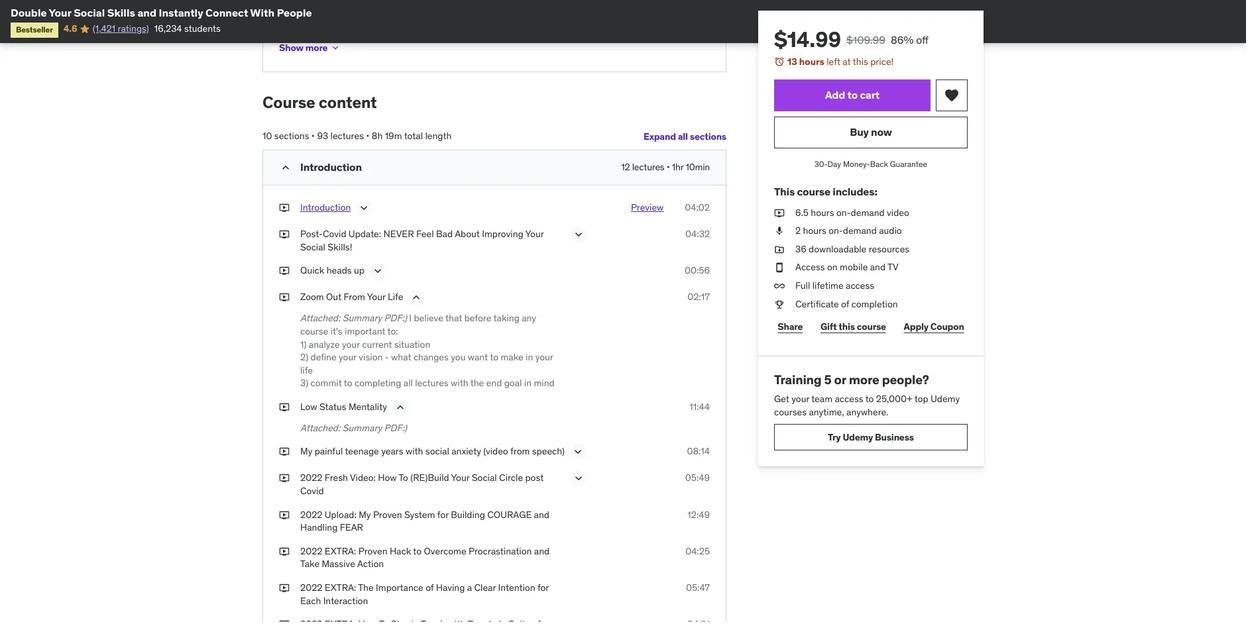 Task type: vqa. For each thing, say whether or not it's contained in the screenshot.
current
yes



Task type: describe. For each thing, give the bounding box(es) containing it.
xsmall image down small icon
[[279, 202, 290, 215]]

93
[[317, 130, 328, 142]]

quick
[[300, 265, 325, 277]]

full
[[796, 280, 811, 292]]

training
[[775, 372, 822, 388]]

0 vertical spatial social
[[74, 6, 105, 19]]

10
[[263, 130, 272, 142]]

1 introduction from the top
[[300, 161, 362, 174]]

lifetime
[[813, 280, 844, 292]]

buy now
[[850, 125, 893, 139]]

on
[[828, 262, 838, 273]]

i believe that before taking any course it's important to: 1) analyze your current situation 2) define your vision - what changes you want to make in your life 3) commit to completing all lectures with the end goal in mind
[[300, 313, 555, 389]]

mind
[[534, 378, 555, 389]]

courage
[[488, 509, 532, 521]]

1 vertical spatial with
[[406, 446, 423, 458]]

money-
[[844, 159, 871, 169]]

and up ratings)
[[138, 6, 157, 19]]

2022 for 2022 fresh video: how to (re)build your social circle post covid
[[300, 473, 323, 484]]

you
[[451, 352, 466, 363]]

from
[[344, 291, 365, 303]]

share button
[[775, 314, 807, 340]]

add
[[826, 88, 846, 101]]

to
[[399, 473, 408, 484]]

certificate of completion
[[796, 298, 898, 310]]

2 attached: from the top
[[300, 422, 340, 434]]

back
[[871, 159, 889, 169]]

xsmall image right with
[[279, 17, 290, 30]]

1 vertical spatial lectures
[[632, 161, 665, 173]]

expand all sections button
[[644, 123, 727, 150]]

make
[[501, 352, 524, 363]]

low status mentality
[[300, 401, 387, 413]]

on- for 2
[[829, 225, 843, 237]]

and inside 2022 upload: my proven system for building courage and handling fear
[[534, 509, 550, 521]]

5
[[825, 372, 832, 388]]

this inside "link"
[[839, 321, 855, 333]]

your up boost
[[317, 17, 336, 29]]

covid inside 2022 fresh video: how to (re)build your social circle post covid
[[300, 486, 324, 497]]

end
[[487, 378, 502, 389]]

hours for 2
[[803, 225, 827, 237]]

2 attached: summary pdf:) from the top
[[300, 422, 407, 434]]

your inside training 5 or more people? get your team access to 25,000+ top udemy courses anytime, anywhere.
[[792, 393, 810, 405]]

2 summary from the top
[[343, 422, 382, 434]]

to inside "get your official certificate of completion to boost your resume"
[[475, 17, 484, 29]]

small image
[[279, 161, 292, 175]]

show lecture description image for video:
[[572, 473, 586, 486]]

action
[[357, 559, 384, 571]]

show lecture description image for up
[[371, 265, 385, 278]]

your left life
[[367, 291, 386, 303]]

believe
[[414, 313, 444, 325]]

current
[[362, 339, 392, 350]]

anxiety
[[452, 446, 481, 458]]

udemy inside training 5 or more people? get your team access to 25,000+ top udemy courses anytime, anywhere.
[[931, 393, 960, 405]]

hide lecture description image
[[410, 291, 423, 305]]

2 horizontal spatial of
[[842, 298, 850, 310]]

05:47
[[686, 582, 710, 594]]

goal
[[504, 378, 522, 389]]

all inside i believe that before taking any course it's important to: 1) analyze your current situation 2) define your vision - what changes you want to make in your life 3) commit to completing all lectures with the end goal in mind
[[404, 378, 413, 389]]

team
[[812, 393, 833, 405]]

anywhere.
[[847, 406, 889, 418]]

3)
[[300, 378, 309, 389]]

1 pdf:) from the top
[[384, 313, 407, 325]]

clear
[[475, 582, 496, 594]]

extra: for proven
[[325, 546, 356, 558]]

buy now button
[[775, 116, 968, 148]]

resume
[[348, 30, 381, 42]]

(1,421 ratings)
[[93, 23, 149, 35]]

your left vision
[[339, 352, 357, 363]]

extra: for the
[[325, 582, 356, 594]]

post-covid update: never feel bad about improving your social skills!
[[300, 228, 544, 253]]

important
[[345, 326, 386, 338]]

expand all sections
[[644, 130, 727, 142]]

xsmall image left the 'handling'
[[279, 509, 290, 522]]

0 horizontal spatial my
[[300, 446, 313, 458]]

86%
[[891, 33, 914, 46]]

30-
[[815, 159, 828, 169]]

social
[[426, 446, 450, 458]]

heads
[[327, 265, 352, 277]]

official
[[338, 17, 367, 29]]

off
[[917, 33, 929, 46]]

i
[[409, 313, 412, 325]]

importance
[[376, 582, 424, 594]]

1 summary from the top
[[343, 313, 382, 325]]

for inside 2022 extra: the importance of having a clear intention for each interaction
[[538, 582, 549, 594]]

hours for 13
[[800, 56, 825, 68]]

2022 for 2022 upload: my proven system for building courage and handling fear
[[300, 509, 323, 521]]

on- for 6.5
[[837, 207, 851, 219]]

completing
[[355, 378, 401, 389]]

left
[[827, 56, 841, 68]]

02:17
[[688, 291, 710, 303]]

sections inside dropdown button
[[690, 130, 727, 142]]

1 attached: summary pdf:) from the top
[[300, 313, 409, 325]]

to right want
[[490, 352, 499, 363]]

proven inside 2022 upload: my proven system for building courage and handling fear
[[373, 509, 402, 521]]

take
[[300, 559, 320, 571]]

content
[[319, 92, 377, 113]]

training 5 or more people? get your team access to 25,000+ top udemy courses anytime, anywhere.
[[775, 372, 960, 418]]

2 pdf:) from the top
[[384, 422, 407, 434]]

apply
[[904, 321, 929, 333]]

your up 'mind'
[[536, 352, 553, 363]]

boost
[[300, 30, 325, 42]]

with
[[250, 6, 275, 19]]

2022 fresh video: how to (re)build your social circle post covid
[[300, 473, 544, 497]]

post
[[526, 473, 544, 484]]

add to cart button
[[775, 79, 931, 111]]

30-day money-back guarantee
[[815, 159, 928, 169]]

guarantee
[[891, 159, 928, 169]]

course inside "link"
[[857, 321, 887, 333]]

completion
[[425, 17, 473, 29]]

16,234 students
[[154, 23, 221, 35]]

includes:
[[833, 185, 878, 199]]

• for 10
[[312, 130, 315, 142]]

11:44
[[690, 401, 710, 413]]

0 vertical spatial access
[[846, 280, 875, 292]]

mentality
[[349, 401, 387, 413]]

overcome
[[424, 546, 467, 558]]

upload:
[[325, 509, 357, 521]]

connect
[[206, 6, 248, 19]]

all inside dropdown button
[[678, 130, 688, 142]]

vision
[[359, 352, 383, 363]]

to inside button
[[848, 88, 858, 101]]

completion
[[852, 298, 898, 310]]

course inside i believe that before taking any course it's important to: 1) analyze your current situation 2) define your vision - what changes you want to make in your life 3) commit to completing all lectures with the end goal in mind
[[300, 326, 328, 338]]

your up 4.6
[[49, 6, 71, 19]]

my inside 2022 upload: my proven system for building courage and handling fear
[[359, 509, 371, 521]]

xsmall image left 2
[[775, 225, 785, 238]]

proven inside 2022 extra: proven hack to overcome procrastination and take massive action
[[359, 546, 388, 558]]

access inside training 5 or more people? get your team access to 25,000+ top udemy courses anytime, anywhere.
[[835, 393, 864, 405]]

16,234
[[154, 23, 182, 35]]

fresh
[[325, 473, 348, 484]]

for inside 2022 upload: my proven system for building courage and handling fear
[[438, 509, 449, 521]]

8h 19m
[[372, 130, 402, 142]]

your down "important"
[[342, 339, 360, 350]]

coupon
[[931, 321, 965, 333]]

video:
[[350, 473, 376, 484]]

xsmall image left each
[[279, 582, 290, 595]]

your inside 2022 fresh video: how to (re)build your social circle post covid
[[451, 473, 470, 484]]

more inside button
[[306, 42, 328, 54]]

1 vertical spatial in
[[524, 378, 532, 389]]

hide lecture description image
[[394, 401, 407, 414]]

double your social skills and instantly connect with people
[[11, 6, 312, 19]]

udemy inside try udemy business link
[[843, 432, 873, 443]]

the
[[358, 582, 374, 594]]

speech)
[[532, 446, 565, 458]]

4.6
[[63, 23, 77, 35]]

access on mobile and tv
[[796, 262, 899, 273]]

$14.99
[[775, 26, 842, 53]]



Task type: locate. For each thing, give the bounding box(es) containing it.
to inside training 5 or more people? get your team access to 25,000+ top udemy courses anytime, anywhere.
[[866, 393, 874, 405]]

introduction down "93"
[[300, 161, 362, 174]]

of inside "get your official certificate of completion to boost your resume"
[[415, 17, 423, 29]]

and left tv
[[871, 262, 886, 273]]

gift this course
[[821, 321, 887, 333]]

1 attached: from the top
[[300, 313, 340, 325]]

certificate up resume
[[369, 17, 413, 29]]

0 vertical spatial proven
[[373, 509, 402, 521]]

demand for audio
[[843, 225, 877, 237]]

bad
[[436, 228, 453, 240]]

course content
[[263, 92, 377, 113]]

try
[[828, 432, 841, 443]]

0 vertical spatial demand
[[851, 207, 885, 219]]

of inside 2022 extra: the importance of having a clear intention for each interaction
[[426, 582, 434, 594]]

mobile
[[840, 262, 868, 273]]

2022 up each
[[300, 582, 323, 594]]

08:14
[[687, 446, 710, 458]]

0 horizontal spatial more
[[306, 42, 328, 54]]

tv
[[888, 262, 899, 273]]

2022 inside 2022 extra: proven hack to overcome procrastination and take massive action
[[300, 546, 323, 558]]

xsmall image left painful
[[279, 446, 290, 459]]

or
[[835, 372, 847, 388]]

top
[[915, 393, 929, 405]]

to inside 2022 extra: proven hack to overcome procrastination and take massive action
[[413, 546, 422, 558]]

course down completion
[[857, 321, 887, 333]]

2022 inside 2022 extra: the importance of having a clear intention for each interaction
[[300, 582, 323, 594]]

show lecture description image
[[358, 202, 371, 215], [572, 228, 586, 241], [371, 265, 385, 278], [572, 473, 586, 486]]

1 horizontal spatial udemy
[[931, 393, 960, 405]]

demand
[[851, 207, 885, 219], [843, 225, 877, 237]]

covid up skills!
[[323, 228, 347, 240]]

courses
[[775, 406, 807, 418]]

apply coupon
[[904, 321, 965, 333]]

0 horizontal spatial social
[[74, 6, 105, 19]]

demand down includes: in the right of the page
[[851, 207, 885, 219]]

a
[[467, 582, 472, 594]]

1 vertical spatial attached:
[[300, 422, 340, 434]]

12
[[622, 161, 630, 173]]

access
[[846, 280, 875, 292], [835, 393, 864, 405]]

lectures down 'changes'
[[415, 378, 449, 389]]

massive
[[322, 559, 355, 571]]

of for for
[[426, 582, 434, 594]]

covid inside post-covid update: never feel bad about improving your social skills!
[[323, 228, 347, 240]]

0 vertical spatial more
[[306, 42, 328, 54]]

2022 inside 2022 upload: my proven system for building courage and handling fear
[[300, 509, 323, 521]]

1 vertical spatial on-
[[829, 225, 843, 237]]

0 horizontal spatial all
[[404, 378, 413, 389]]

this right 'at'
[[853, 56, 869, 68]]

in right goal
[[524, 378, 532, 389]]

my left painful
[[300, 446, 313, 458]]

demand up 36 downloadable resources
[[843, 225, 877, 237]]

0 vertical spatial pdf:)
[[384, 313, 407, 325]]

1 vertical spatial hours
[[811, 207, 835, 219]]

my up fear
[[359, 509, 371, 521]]

social down post-
[[300, 241, 326, 253]]

students
[[184, 23, 221, 35]]

xsmall image down this
[[775, 207, 785, 220]]

extra: inside 2022 extra: proven hack to overcome procrastination and take massive action
[[325, 546, 356, 558]]

and right courage in the bottom of the page
[[534, 509, 550, 521]]

0 vertical spatial get
[[300, 17, 316, 29]]

to up the anywhere.
[[866, 393, 874, 405]]

hours
[[800, 56, 825, 68], [811, 207, 835, 219], [803, 225, 827, 237]]

wishlist image
[[944, 87, 960, 103]]

show lecture description image for update:
[[572, 228, 586, 241]]

0 horizontal spatial get
[[300, 17, 316, 29]]

social left circle
[[472, 473, 497, 484]]

with right the "years"
[[406, 446, 423, 458]]

certificate down lifetime
[[796, 298, 839, 310]]

2 horizontal spatial social
[[472, 473, 497, 484]]

this
[[775, 185, 795, 199]]

2 horizontal spatial •
[[667, 161, 670, 173]]

to:
[[388, 326, 398, 338]]

0 vertical spatial attached: summary pdf:)
[[300, 313, 409, 325]]

1 horizontal spatial for
[[538, 582, 549, 594]]

0 vertical spatial summary
[[343, 313, 382, 325]]

0 vertical spatial in
[[526, 352, 533, 363]]

xsmall image left full
[[775, 280, 785, 293]]

procrastination
[[469, 546, 532, 558]]

and inside 2022 extra: proven hack to overcome procrastination and take massive action
[[534, 546, 550, 558]]

update:
[[349, 228, 381, 240]]

1 horizontal spatial course
[[797, 185, 831, 199]]

and right 'procrastination'
[[534, 546, 550, 558]]

2 vertical spatial social
[[472, 473, 497, 484]]

0 horizontal spatial •
[[312, 130, 315, 142]]

pdf:) up to:
[[384, 313, 407, 325]]

xsmall image inside show more button
[[331, 43, 341, 53]]

get up courses
[[775, 393, 790, 405]]

for right intention
[[538, 582, 549, 594]]

that
[[446, 313, 462, 325]]

1 2022 from the top
[[300, 473, 323, 484]]

show lecture description image
[[572, 446, 585, 459]]

certificate inside "get your official certificate of completion to boost your resume"
[[369, 17, 413, 29]]

1 vertical spatial proven
[[359, 546, 388, 558]]

1 horizontal spatial sections
[[690, 130, 727, 142]]

status
[[320, 401, 347, 413]]

2 vertical spatial hours
[[803, 225, 827, 237]]

1 vertical spatial more
[[849, 372, 880, 388]]

double
[[11, 6, 47, 19]]

course up 6.5
[[797, 185, 831, 199]]

1 horizontal spatial get
[[775, 393, 790, 405]]

summary up "important"
[[343, 313, 382, 325]]

0 horizontal spatial course
[[300, 326, 328, 338]]

with inside i believe that before taking any course it's important to: 1) analyze your current situation 2) define your vision - what changes you want to make in your life 3) commit to completing all lectures with the end goal in mind
[[451, 378, 469, 389]]

0 horizontal spatial for
[[438, 509, 449, 521]]

2 horizontal spatial course
[[857, 321, 887, 333]]

attached:
[[300, 313, 340, 325], [300, 422, 340, 434]]

0 vertical spatial covid
[[323, 228, 347, 240]]

instantly
[[159, 6, 203, 19]]

covid up the 'handling'
[[300, 486, 324, 497]]

cart
[[860, 88, 880, 101]]

your right improving
[[526, 228, 544, 240]]

of left completion
[[415, 17, 423, 29]]

lectures inside i believe that before taking any course it's important to: 1) analyze your current situation 2) define your vision - what changes you want to make in your life 3) commit to completing all lectures with the end goal in mind
[[415, 378, 449, 389]]

0 vertical spatial with
[[451, 378, 469, 389]]

up
[[354, 265, 365, 277]]

2022 left fresh
[[300, 473, 323, 484]]

1 vertical spatial social
[[300, 241, 326, 253]]

hack
[[390, 546, 411, 558]]

hours for 6.5
[[811, 207, 835, 219]]

1 vertical spatial introduction
[[300, 202, 351, 214]]

never
[[384, 228, 414, 240]]

price!
[[871, 56, 894, 68]]

1 vertical spatial certificate
[[796, 298, 839, 310]]

1 extra: from the top
[[325, 546, 356, 558]]

2022 for 2022 extra: the importance of having a clear intention for each interaction
[[300, 582, 323, 594]]

0 vertical spatial lectures
[[331, 130, 364, 142]]

with
[[451, 378, 469, 389], [406, 446, 423, 458]]

course
[[263, 92, 315, 113]]

1 vertical spatial this
[[839, 321, 855, 333]]

2 2022 from the top
[[300, 509, 323, 521]]

1 horizontal spatial social
[[300, 241, 326, 253]]

00:56
[[685, 265, 710, 277]]

0 horizontal spatial sections
[[274, 130, 309, 142]]

• left "93"
[[312, 130, 315, 142]]

social up (1,421
[[74, 6, 105, 19]]

summary down 'mentality'
[[343, 422, 382, 434]]

alarm image
[[775, 56, 785, 67]]

now
[[872, 125, 893, 139]]

0 vertical spatial for
[[438, 509, 449, 521]]

course up analyze
[[300, 326, 328, 338]]

1 horizontal spatial lectures
[[415, 378, 449, 389]]

social inside 2022 fresh video: how to (re)build your social circle post covid
[[472, 473, 497, 484]]

0 vertical spatial all
[[678, 130, 688, 142]]

udemy right try
[[843, 432, 873, 443]]

sections up 10min
[[690, 130, 727, 142]]

your
[[49, 6, 71, 19], [317, 17, 336, 29], [327, 30, 345, 42], [526, 228, 544, 240], [367, 291, 386, 303], [451, 473, 470, 484]]

0 horizontal spatial certificate
[[369, 17, 413, 29]]

10min
[[686, 161, 710, 173]]

introduction button
[[300, 202, 351, 218]]

in right "make"
[[526, 352, 533, 363]]

all right "expand"
[[678, 130, 688, 142]]

extra: up "interaction"
[[325, 582, 356, 594]]

2 sections from the left
[[690, 130, 727, 142]]

with left the on the bottom left
[[451, 378, 469, 389]]

in
[[526, 352, 533, 363], [524, 378, 532, 389]]

1hr
[[672, 161, 684, 173]]

access
[[796, 262, 825, 273]]

this right gift
[[839, 321, 855, 333]]

0 vertical spatial introduction
[[300, 161, 362, 174]]

0 horizontal spatial of
[[415, 17, 423, 29]]

1 vertical spatial attached: summary pdf:)
[[300, 422, 407, 434]]

circle
[[499, 473, 523, 484]]

1 horizontal spatial my
[[359, 509, 371, 521]]

for right system
[[438, 509, 449, 521]]

1 vertical spatial access
[[835, 393, 864, 405]]

to right hack
[[413, 546, 422, 558]]

1 horizontal spatial more
[[849, 372, 880, 388]]

2022 inside 2022 fresh video: how to (re)build your social circle post covid
[[300, 473, 323, 484]]

skills!
[[328, 241, 352, 253]]

more down boost
[[306, 42, 328, 54]]

4 2022 from the top
[[300, 582, 323, 594]]

proven
[[373, 509, 402, 521], [359, 546, 388, 558]]

pdf:)
[[384, 313, 407, 325], [384, 422, 407, 434]]

of for resume
[[415, 17, 423, 29]]

interaction
[[323, 595, 368, 607]]

0 vertical spatial attached:
[[300, 313, 340, 325]]

• for 12
[[667, 161, 670, 173]]

10 sections • 93 lectures • 8h 19m total length
[[263, 130, 452, 142]]

udemy right top
[[931, 393, 960, 405]]

04:32
[[686, 228, 710, 240]]

analyze
[[309, 339, 340, 350]]

extra: inside 2022 extra: the importance of having a clear intention for each interaction
[[325, 582, 356, 594]]

1 vertical spatial get
[[775, 393, 790, 405]]

commit
[[311, 378, 342, 389]]

zoom out from your life
[[300, 291, 403, 303]]

xsmall image left zoom
[[279, 291, 290, 304]]

expand
[[644, 130, 676, 142]]

preview
[[631, 202, 664, 214]]

to left the cart
[[848, 88, 858, 101]]

1 sections from the left
[[274, 130, 309, 142]]

1 vertical spatial all
[[404, 378, 413, 389]]

access down "or"
[[835, 393, 864, 405]]

improving
[[482, 228, 524, 240]]

fear
[[340, 522, 363, 534]]

0 vertical spatial extra:
[[325, 546, 356, 558]]

12:49
[[688, 509, 710, 521]]

2022 up take
[[300, 546, 323, 558]]

lectures
[[331, 130, 364, 142], [632, 161, 665, 173], [415, 378, 449, 389]]

proven left system
[[373, 509, 402, 521]]

1 vertical spatial covid
[[300, 486, 324, 497]]

1 vertical spatial udemy
[[843, 432, 873, 443]]

1 vertical spatial summary
[[343, 422, 382, 434]]

2022 up the 'handling'
[[300, 509, 323, 521]]

for
[[438, 509, 449, 521], [538, 582, 549, 594]]

my painful teenage years with social anxiety (video from speech)
[[300, 446, 565, 458]]

hours right 13 at top
[[800, 56, 825, 68]]

lectures right 12
[[632, 161, 665, 173]]

2 vertical spatial lectures
[[415, 378, 449, 389]]

0 horizontal spatial udemy
[[843, 432, 873, 443]]

0 vertical spatial hours
[[800, 56, 825, 68]]

0 vertical spatial of
[[415, 17, 423, 29]]

2022 extra: the importance of having a clear intention for each interaction
[[300, 582, 549, 607]]

xsmall image
[[279, 17, 290, 30], [279, 202, 290, 215], [775, 207, 785, 220], [775, 225, 785, 238], [775, 280, 785, 293], [279, 291, 290, 304], [279, 446, 290, 459], [279, 509, 290, 522], [279, 582, 290, 595]]

attached: down low
[[300, 422, 340, 434]]

36 downloadable resources
[[796, 243, 910, 255]]

• left 8h 19m
[[366, 130, 370, 142]]

social inside post-covid update: never feel bad about improving your social skills!
[[300, 241, 326, 253]]

attached: up the it's
[[300, 313, 340, 325]]

demand for video
[[851, 207, 885, 219]]

attached: summary pdf:) up "important"
[[300, 313, 409, 325]]

want
[[468, 352, 488, 363]]

0 vertical spatial certificate
[[369, 17, 413, 29]]

1 vertical spatial pdf:)
[[384, 422, 407, 434]]

1 vertical spatial for
[[538, 582, 549, 594]]

1 horizontal spatial with
[[451, 378, 469, 389]]

feel
[[416, 228, 434, 240]]

0 horizontal spatial lectures
[[331, 130, 364, 142]]

of left having
[[426, 582, 434, 594]]

1 horizontal spatial •
[[366, 130, 370, 142]]

2 extra: from the top
[[325, 582, 356, 594]]

hours right 6.5
[[811, 207, 835, 219]]

3 2022 from the top
[[300, 546, 323, 558]]

get up boost
[[300, 17, 316, 29]]

extra: up massive
[[325, 546, 356, 558]]

12 lectures • 1hr 10min
[[622, 161, 710, 173]]

hours right 2
[[803, 225, 827, 237]]

your down official
[[327, 30, 345, 42]]

2 horizontal spatial lectures
[[632, 161, 665, 173]]

0 vertical spatial my
[[300, 446, 313, 458]]

your up courses
[[792, 393, 810, 405]]

• left 1hr in the right top of the page
[[667, 161, 670, 173]]

(1,421
[[93, 23, 115, 35]]

get inside training 5 or more people? get your team access to 25,000+ top udemy courses anytime, anywhere.
[[775, 393, 790, 405]]

sections right 10
[[274, 130, 309, 142]]

more right "or"
[[849, 372, 880, 388]]

about
[[455, 228, 480, 240]]

2022 for 2022 extra: proven hack to overcome procrastination and take massive action
[[300, 546, 323, 558]]

proven up action
[[359, 546, 388, 558]]

zoom
[[300, 291, 324, 303]]

on- up downloadable
[[829, 225, 843, 237]]

to right commit
[[344, 378, 353, 389]]

to right completion
[[475, 17, 484, 29]]

resources
[[869, 243, 910, 255]]

post-
[[300, 228, 323, 240]]

your inside post-covid update: never feel bad about improving your social skills!
[[526, 228, 544, 240]]

1 horizontal spatial certificate
[[796, 298, 839, 310]]

gift
[[821, 321, 837, 333]]

get inside "get your official certificate of completion to boost your resume"
[[300, 17, 316, 29]]

more inside training 5 or more people? get your team access to 25,000+ top udemy courses anytime, anywhere.
[[849, 372, 880, 388]]

changes
[[414, 352, 449, 363]]

6.5 hours on-demand video
[[796, 207, 910, 219]]

all up hide lecture description icon
[[404, 378, 413, 389]]

1 horizontal spatial all
[[678, 130, 688, 142]]

access down mobile
[[846, 280, 875, 292]]

1 vertical spatial extra:
[[325, 582, 356, 594]]

sections
[[274, 130, 309, 142], [690, 130, 727, 142]]

0 vertical spatial on-
[[837, 207, 851, 219]]

of down full lifetime access on the right top
[[842, 298, 850, 310]]

1 vertical spatial demand
[[843, 225, 877, 237]]

0 vertical spatial this
[[853, 56, 869, 68]]

try udemy business
[[828, 432, 915, 443]]

1 horizontal spatial of
[[426, 582, 434, 594]]

your down anxiety
[[451, 473, 470, 484]]

lectures right "93"
[[331, 130, 364, 142]]

0 vertical spatial udemy
[[931, 393, 960, 405]]

0 horizontal spatial with
[[406, 446, 423, 458]]

on- up '2 hours on-demand audio'
[[837, 207, 851, 219]]

pdf:) down hide lecture description icon
[[384, 422, 407, 434]]

attached: summary pdf:) down low status mentality
[[300, 422, 407, 434]]

day
[[828, 159, 842, 169]]

(video
[[484, 446, 508, 458]]

introduction up post-
[[300, 202, 351, 214]]

xsmall image
[[331, 43, 341, 53], [279, 228, 290, 241], [775, 243, 785, 256], [775, 262, 785, 275], [279, 265, 290, 278], [775, 298, 785, 311], [279, 401, 290, 414], [279, 473, 290, 486], [279, 546, 290, 559], [279, 619, 290, 623]]

situation
[[395, 339, 431, 350]]

1 vertical spatial of
[[842, 298, 850, 310]]

1 vertical spatial my
[[359, 509, 371, 521]]

2 vertical spatial of
[[426, 582, 434, 594]]

2 introduction from the top
[[300, 202, 351, 214]]



